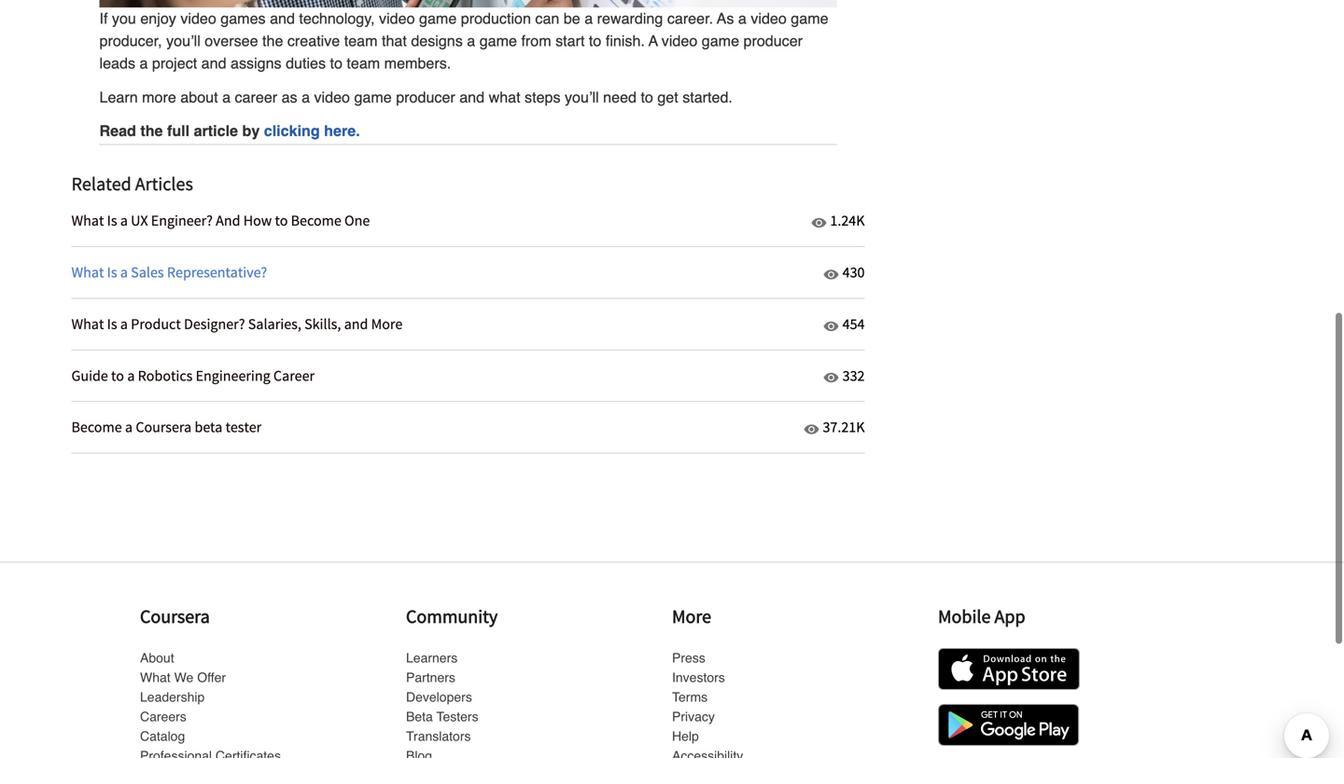 Task type: locate. For each thing, give the bounding box(es) containing it.
game down as
[[702, 32, 739, 49]]

you'll left the need
[[565, 89, 599, 106]]

terms
[[672, 690, 708, 705]]

what down related
[[71, 212, 104, 230]]

1.24k
[[830, 212, 865, 230]]

engineer?
[[151, 212, 213, 230]]

beta testers link
[[406, 710, 478, 725]]

0 vertical spatial producer
[[743, 32, 803, 49]]

testers
[[436, 710, 478, 725]]

what is a product designer? salaries, skills, and more
[[71, 315, 403, 334]]

coursera left beta
[[136, 418, 192, 437]]

tester
[[226, 418, 262, 437]]

text default image left 37.21k
[[804, 422, 819, 437]]

guide
[[71, 367, 108, 385]]

finish.
[[606, 32, 645, 49]]

to
[[589, 32, 601, 49], [330, 55, 343, 72], [641, 89, 653, 106], [275, 212, 288, 230], [111, 367, 124, 385]]

about
[[140, 651, 174, 666]]

0 horizontal spatial the
[[140, 122, 163, 140]]

as
[[717, 10, 734, 27]]

1 is from the top
[[107, 212, 117, 230]]

0 vertical spatial more
[[371, 315, 403, 334]]

creative
[[287, 32, 340, 49]]

text default image
[[824, 319, 839, 334], [804, 422, 819, 437]]

what for what is a ux engineer? and how to become one
[[71, 212, 104, 230]]

get
[[657, 89, 678, 106]]

2 vertical spatial text default image
[[824, 371, 839, 386]]

we
[[174, 670, 194, 685]]

text default image
[[812, 216, 826, 231], [824, 267, 839, 282], [824, 371, 839, 386]]

game
[[419, 10, 457, 27], [791, 10, 828, 27], [480, 32, 517, 49], [702, 32, 739, 49], [354, 89, 392, 106]]

become a coursera beta tester link
[[71, 403, 800, 454]]

1 horizontal spatial producer
[[743, 32, 803, 49]]

is left "ux"
[[107, 212, 117, 230]]

become down guide
[[71, 418, 122, 437]]

career
[[273, 367, 315, 385]]

become left one
[[291, 212, 341, 230]]

0 vertical spatial text default image
[[812, 216, 826, 231]]

engineering
[[196, 367, 270, 385]]

here.
[[324, 122, 360, 140]]

is inside what is a ux engineer? and how to become one link
[[107, 212, 117, 230]]

investors link
[[672, 670, 725, 685]]

learners link
[[406, 651, 458, 666]]

1 vertical spatial coursera
[[140, 605, 210, 628]]

is inside what is a product designer? salaries, skills, and more link
[[107, 315, 117, 334]]

careers
[[140, 710, 186, 725]]

more up 'press' link on the bottom of the page
[[672, 605, 711, 628]]

need
[[603, 89, 637, 106]]

1 horizontal spatial text default image
[[824, 319, 839, 334]]

1 vertical spatial producer
[[396, 89, 455, 106]]

producer
[[743, 32, 803, 49], [396, 89, 455, 106]]

what down about on the bottom left
[[140, 670, 171, 685]]

is for sales
[[107, 263, 117, 282]]

related articles
[[71, 172, 193, 196]]

press link
[[672, 651, 705, 666]]

coursera up about on the bottom left
[[140, 605, 210, 628]]

robotics
[[138, 367, 193, 385]]

developers link
[[406, 690, 472, 705]]

mobile app
[[938, 605, 1025, 628]]

and
[[216, 212, 240, 230]]

what inside 'about what we offer leadership careers catalog'
[[140, 670, 171, 685]]

0 vertical spatial the
[[262, 32, 283, 49]]

is for product
[[107, 315, 117, 334]]

you'll up project on the top
[[166, 32, 201, 49]]

0 vertical spatial coursera
[[136, 418, 192, 437]]

what up guide
[[71, 315, 104, 334]]

0 vertical spatial is
[[107, 212, 117, 230]]

the left full
[[140, 122, 163, 140]]

game down production on the top left
[[480, 32, 517, 49]]

[featured image] a male, wearing a blue shirt and glasses, and a female wearing a white and red top are working on a whiteboard with charts and notes as they discuss game development. image
[[99, 0, 837, 7]]

2 is from the top
[[107, 263, 117, 282]]

steps
[[525, 89, 561, 106]]

the up 'assigns'
[[262, 32, 283, 49]]

beta
[[195, 418, 222, 437]]

is left sales at the top of page
[[107, 263, 117, 282]]

and inside what is a product designer? salaries, skills, and more link
[[344, 315, 368, 334]]

and down oversee at the top left
[[201, 55, 226, 72]]

0 vertical spatial you'll
[[166, 32, 201, 49]]

sales
[[131, 263, 164, 282]]

text default image left "430"
[[824, 267, 839, 282]]

1 vertical spatial more
[[672, 605, 711, 628]]

partners link
[[406, 670, 455, 685]]

1 vertical spatial is
[[107, 263, 117, 282]]

clicking
[[264, 122, 320, 140]]

is for ux
[[107, 212, 117, 230]]

1 vertical spatial team
[[347, 55, 380, 72]]

0 horizontal spatial text default image
[[804, 422, 819, 437]]

more
[[371, 315, 403, 334], [672, 605, 711, 628]]

text default image left 454
[[824, 319, 839, 334]]

as
[[282, 89, 297, 106]]

community
[[406, 605, 498, 628]]

text default image for 1.24k
[[812, 216, 826, 231]]

video down career.
[[662, 32, 698, 49]]

1 horizontal spatial the
[[262, 32, 283, 49]]

to right guide
[[111, 367, 124, 385]]

video up oversee at the top left
[[180, 10, 216, 27]]

press investors terms privacy help
[[672, 651, 725, 744]]

privacy link
[[672, 710, 715, 725]]

video right as
[[751, 10, 787, 27]]

what is a product designer? salaries, skills, and more link
[[71, 299, 820, 351]]

what for what is a product designer? salaries, skills, and more
[[71, 315, 104, 334]]

careers link
[[140, 710, 186, 725]]

the
[[262, 32, 283, 49], [140, 122, 163, 140]]

related
[[71, 172, 131, 196]]

coursera
[[136, 418, 192, 437], [140, 605, 210, 628]]

1 vertical spatial text default image
[[824, 267, 839, 282]]

a
[[585, 10, 593, 27], [738, 10, 747, 27], [467, 32, 475, 49], [140, 55, 148, 72], [222, 89, 231, 106], [302, 89, 310, 106], [120, 212, 128, 230], [120, 263, 128, 282], [120, 315, 128, 334], [127, 367, 135, 385], [125, 418, 133, 437]]

1 vertical spatial text default image
[[804, 422, 819, 437]]

you
[[112, 10, 136, 27]]

0 vertical spatial text default image
[[824, 319, 839, 334]]

more right skills,
[[371, 315, 403, 334]]

is inside what is a sales representative? link
[[107, 263, 117, 282]]

2 vertical spatial is
[[107, 315, 117, 334]]

help link
[[672, 729, 699, 744]]

mobile
[[938, 605, 991, 628]]

catalog
[[140, 729, 185, 744]]

rewarding
[[597, 10, 663, 27]]

by
[[242, 122, 260, 140]]

text default image left 1.24k
[[812, 216, 826, 231]]

text default image for 454
[[824, 319, 839, 334]]

learn more about a career as a video game producer and what steps you'll need to get started.
[[99, 89, 733, 106]]

and right skills,
[[344, 315, 368, 334]]

technology,
[[299, 10, 375, 27]]

you'll
[[166, 32, 201, 49], [565, 89, 599, 106]]

learners
[[406, 651, 458, 666]]

3 is from the top
[[107, 315, 117, 334]]

to right start
[[589, 32, 601, 49]]

1 vertical spatial you'll
[[565, 89, 599, 106]]

1 horizontal spatial you'll
[[565, 89, 599, 106]]

0 horizontal spatial you'll
[[166, 32, 201, 49]]

clicking here. link
[[264, 122, 360, 140]]

leadership
[[140, 690, 205, 705]]

1 horizontal spatial more
[[672, 605, 711, 628]]

started.
[[683, 89, 733, 106]]

text default image for 332
[[824, 371, 839, 386]]

learners partners developers beta testers translators
[[406, 651, 478, 744]]

oversee
[[205, 32, 258, 49]]

is left product
[[107, 315, 117, 334]]

product
[[131, 315, 181, 334]]

0 vertical spatial team
[[344, 32, 378, 49]]

text default image left 332
[[824, 371, 839, 386]]

if you enjoy video games and technology, video game production can be a rewarding career. as a video game producer, you'll oversee the creative team that designs a game from start to finish. a video game producer leads a project and assigns duties to team members.
[[99, 10, 828, 72]]

0 vertical spatial become
[[291, 212, 341, 230]]

0 horizontal spatial become
[[71, 418, 122, 437]]

what left sales at the top of page
[[71, 263, 104, 282]]

privacy
[[672, 710, 715, 725]]



Task type: vqa. For each thing, say whether or not it's contained in the screenshot.


Task type: describe. For each thing, give the bounding box(es) containing it.
text default image for 430
[[824, 267, 839, 282]]

game up designs
[[419, 10, 457, 27]]

about what we offer leadership careers catalog
[[140, 651, 226, 744]]

what
[[489, 89, 520, 106]]

app
[[995, 605, 1025, 628]]

designer?
[[184, 315, 245, 334]]

investors
[[672, 670, 725, 685]]

be
[[564, 10, 580, 27]]

duties
[[286, 55, 326, 72]]

enjoy
[[140, 10, 176, 27]]

terms link
[[672, 690, 708, 705]]

text default image for 37.21k
[[804, 422, 819, 437]]

learn
[[99, 89, 138, 106]]

translators link
[[406, 729, 471, 744]]

translators
[[406, 729, 471, 744]]

1 vertical spatial become
[[71, 418, 122, 437]]

0 horizontal spatial more
[[371, 315, 403, 334]]

what for what is a sales representative?
[[71, 263, 104, 282]]

what we offer link
[[140, 670, 226, 685]]

leads
[[99, 55, 135, 72]]

representative?
[[167, 263, 267, 282]]

read
[[99, 122, 136, 140]]

offer
[[197, 670, 226, 685]]

article
[[194, 122, 238, 140]]

and up creative
[[270, 10, 295, 27]]

project
[[152, 55, 197, 72]]

37.21k
[[823, 418, 865, 437]]

the inside if you enjoy video games and technology, video game production can be a rewarding career. as a video game producer, you'll oversee the creative team that designs a game from start to finish. a video game producer leads a project and assigns duties to team members.
[[262, 32, 283, 49]]

you'll inside if you enjoy video games and technology, video game production can be a rewarding career. as a video game producer, you'll oversee the creative team that designs a game from start to finish. a video game producer leads a project and assigns duties to team members.
[[166, 32, 201, 49]]

what is a sales representative?
[[71, 263, 267, 282]]

skills,
[[304, 315, 341, 334]]

that
[[382, 32, 407, 49]]

ux
[[131, 212, 148, 230]]

to left get
[[641, 89, 653, 106]]

articles
[[135, 172, 193, 196]]

producer,
[[99, 32, 162, 49]]

guide to a robotics engineering career
[[71, 367, 315, 385]]

game up here.
[[354, 89, 392, 106]]

what is a ux engineer? and how to become one
[[71, 212, 370, 230]]

to right the how
[[275, 212, 288, 230]]

members.
[[384, 55, 451, 72]]

if
[[99, 10, 108, 27]]

partners
[[406, 670, 455, 685]]

1 vertical spatial the
[[140, 122, 163, 140]]

press
[[672, 651, 705, 666]]

guide to a robotics engineering career link
[[71, 351, 820, 403]]

one
[[344, 212, 370, 230]]

become a coursera beta tester
[[71, 418, 262, 437]]

to right duties
[[330, 55, 343, 72]]

start
[[556, 32, 585, 49]]

salaries,
[[248, 315, 301, 334]]

and left what
[[459, 89, 485, 106]]

0 horizontal spatial producer
[[396, 89, 455, 106]]

producer inside if you enjoy video games and technology, video game production can be a rewarding career. as a video game producer, you'll oversee the creative team that designs a game from start to finish. a video game producer leads a project and assigns duties to team members.
[[743, 32, 803, 49]]

career.
[[667, 10, 713, 27]]

beta
[[406, 710, 433, 725]]

full
[[167, 122, 190, 140]]

designs
[[411, 32, 463, 49]]

video up that
[[379, 10, 415, 27]]

from
[[521, 32, 551, 49]]

about link
[[140, 651, 174, 666]]

game right as
[[791, 10, 828, 27]]

leadership link
[[140, 690, 205, 705]]

1 horizontal spatial become
[[291, 212, 341, 230]]

production
[[461, 10, 531, 27]]

more
[[142, 89, 176, 106]]

what is a sales representative? link
[[71, 247, 820, 299]]

career
[[235, 89, 277, 106]]

332
[[843, 367, 865, 385]]

catalog link
[[140, 729, 185, 744]]

454
[[843, 315, 865, 334]]

how
[[243, 212, 272, 230]]

read the full article by clicking here.
[[99, 122, 360, 140]]

video up here.
[[314, 89, 350, 106]]

help
[[672, 729, 699, 744]]

430
[[843, 263, 865, 282]]



